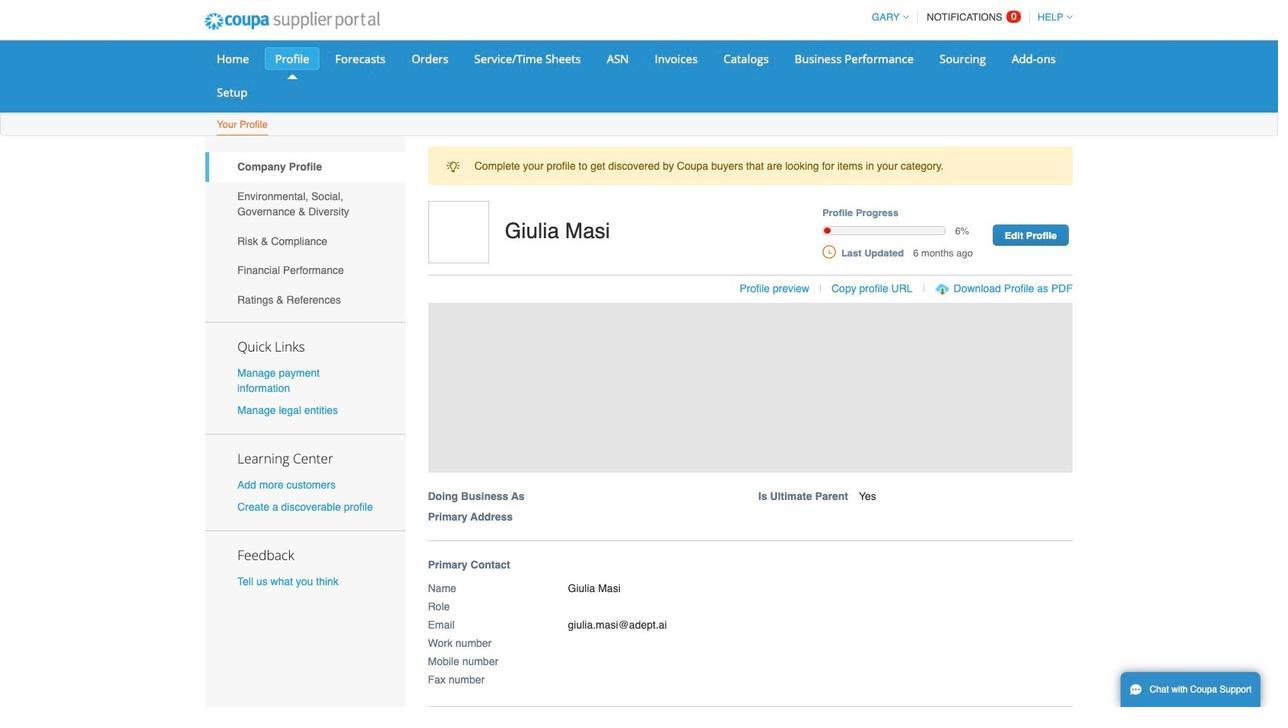 Task type: locate. For each thing, give the bounding box(es) containing it.
navigation
[[865, 2, 1073, 32]]

giulia masi image
[[428, 201, 489, 264]]

alert
[[428, 147, 1073, 185]]

background image
[[428, 303, 1073, 472]]

banner
[[423, 201, 1089, 541]]



Task type: vqa. For each thing, say whether or not it's contained in the screenshot.
banner
yes



Task type: describe. For each thing, give the bounding box(es) containing it.
coupa supplier portal image
[[194, 2, 390, 40]]



